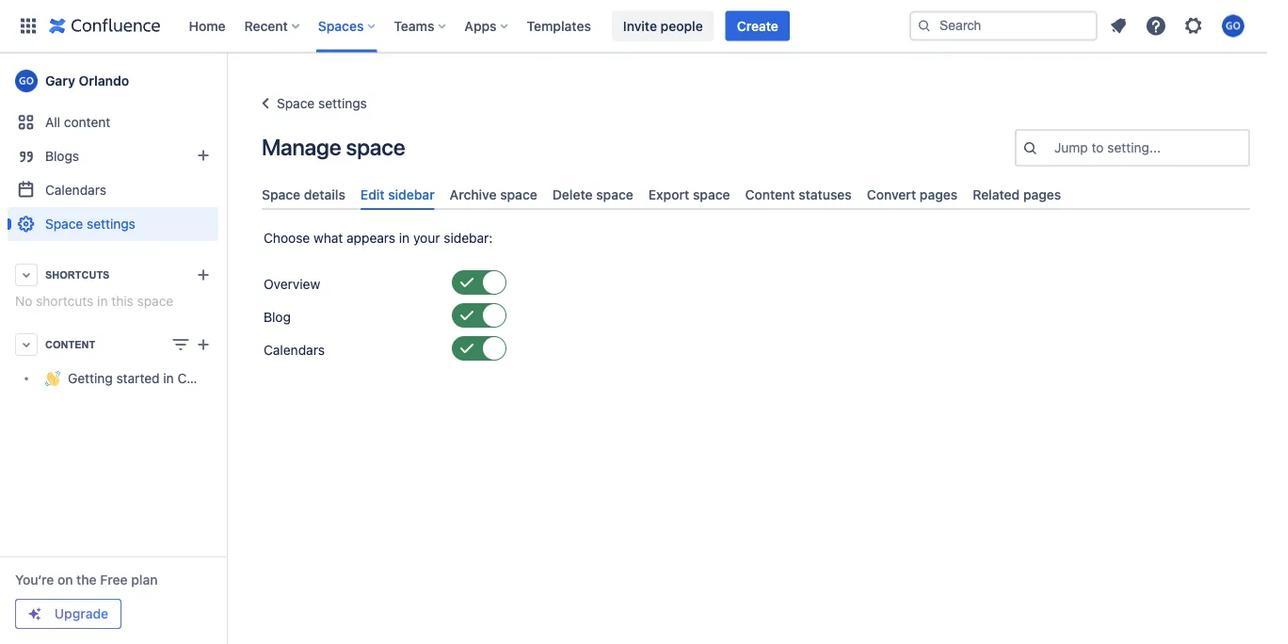 Task type: vqa. For each thing, say whether or not it's contained in the screenshot.
automation link
no



Task type: locate. For each thing, give the bounding box(es) containing it.
add shortcut image
[[192, 264, 215, 286]]

1 horizontal spatial pages
[[1024, 186, 1062, 202]]

teams button
[[388, 11, 453, 41]]

space
[[346, 134, 405, 160], [500, 186, 538, 202], [596, 186, 634, 202], [693, 186, 730, 202], [137, 293, 174, 309]]

0 horizontal spatial content
[[45, 339, 95, 350]]

2 vertical spatial in
[[163, 371, 174, 386]]

getting
[[68, 371, 113, 386]]

content inside content statuses link
[[745, 186, 795, 202]]

space left details
[[262, 186, 301, 202]]

space right delete
[[596, 186, 634, 202]]

search image
[[917, 18, 932, 33]]

0 vertical spatial space settings link
[[254, 92, 367, 115]]

2 vertical spatial space
[[45, 216, 83, 232]]

appears
[[347, 230, 396, 246]]

0 horizontal spatial space settings link
[[8, 207, 218, 241]]

0 horizontal spatial in
[[97, 293, 108, 309]]

0 vertical spatial calendars
[[45, 182, 106, 198]]

space settings link up manage
[[254, 92, 367, 115]]

settings
[[318, 96, 367, 111], [87, 216, 135, 232]]

1 vertical spatial space settings
[[45, 216, 135, 232]]

1 vertical spatial space settings link
[[8, 207, 218, 241]]

content up getting
[[45, 339, 95, 350]]

jump
[[1055, 140, 1089, 155]]

space settings up manage space
[[277, 96, 367, 111]]

in left your
[[399, 230, 410, 246]]

settings down the calendars link
[[87, 216, 135, 232]]

invite people
[[623, 18, 703, 33]]

space right archive
[[500, 186, 538, 202]]

upgrade button
[[16, 600, 121, 628]]

content statuses link
[[738, 179, 860, 210]]

sidebar
[[388, 186, 435, 202]]

0 vertical spatial space settings
[[277, 96, 367, 111]]

create a blog image
[[192, 144, 215, 167]]

pages
[[920, 186, 958, 202], [1024, 186, 1062, 202]]

0 vertical spatial small image
[[460, 275, 475, 290]]

create link
[[726, 11, 790, 41]]

small image for blog
[[484, 308, 499, 323]]

space up shortcuts at the left top of page
[[45, 216, 83, 232]]

pages right 'convert'
[[920, 186, 958, 202]]

calendars down blogs
[[45, 182, 106, 198]]

content inside content 'dropdown button'
[[45, 339, 95, 350]]

space up edit
[[346, 134, 405, 160]]

settings inside space element
[[87, 216, 135, 232]]

small image
[[460, 275, 475, 290], [460, 341, 475, 356]]

2 horizontal spatial in
[[399, 230, 410, 246]]

0 horizontal spatial pages
[[920, 186, 958, 202]]

tab list containing space details
[[254, 179, 1258, 210]]

Search field
[[910, 11, 1098, 41]]

space
[[277, 96, 315, 111], [262, 186, 301, 202], [45, 216, 83, 232]]

recent
[[244, 18, 288, 33]]

space settings down the calendars link
[[45, 216, 135, 232]]

small image for calendars
[[484, 341, 499, 356]]

1 horizontal spatial calendars
[[264, 343, 325, 358]]

space inside tab list
[[262, 186, 301, 202]]

0 horizontal spatial space settings
[[45, 216, 135, 232]]

0 vertical spatial settings
[[318, 96, 367, 111]]

you're on the free plan
[[15, 572, 158, 588]]

statuses
[[799, 186, 852, 202]]

delete
[[553, 186, 593, 202]]

export space link
[[641, 179, 738, 210]]

small image for overview
[[484, 275, 499, 290]]

space up manage
[[277, 96, 315, 111]]

archive space
[[450, 186, 538, 202]]

what
[[314, 230, 343, 246]]

home link
[[183, 11, 231, 41]]

create a page image
[[192, 333, 215, 356]]

the
[[76, 572, 97, 588]]

calendars down blog at the left of the page
[[264, 343, 325, 358]]

this
[[111, 293, 134, 309]]

content left statuses in the top right of the page
[[745, 186, 795, 202]]

space details
[[262, 186, 346, 202]]

0 horizontal spatial settings
[[87, 216, 135, 232]]

templates
[[527, 18, 591, 33]]

space settings link inside space element
[[8, 207, 218, 241]]

invite people button
[[612, 11, 715, 41]]

1 vertical spatial content
[[45, 339, 95, 350]]

in for no shortcuts in this space
[[97, 293, 108, 309]]

space right this
[[137, 293, 174, 309]]

pages for convert pages
[[920, 186, 958, 202]]

upgrade
[[54, 606, 108, 622]]

convert pages link
[[860, 179, 966, 210]]

1 vertical spatial settings
[[87, 216, 135, 232]]

premium image
[[27, 607, 42, 622]]

small image
[[484, 275, 499, 290], [460, 308, 475, 323], [484, 308, 499, 323], [484, 341, 499, 356]]

1 small image from the top
[[460, 275, 475, 290]]

details
[[304, 186, 346, 202]]

content
[[745, 186, 795, 202], [45, 339, 95, 350]]

on
[[57, 572, 73, 588]]

teams
[[394, 18, 435, 33]]

1 vertical spatial calendars
[[264, 343, 325, 358]]

overview
[[264, 277, 320, 292]]

delete space
[[553, 186, 634, 202]]

1 horizontal spatial content
[[745, 186, 795, 202]]

blogs link
[[8, 139, 218, 173]]

1 vertical spatial in
[[97, 293, 108, 309]]

gary
[[45, 73, 75, 89]]

space for manage space
[[346, 134, 405, 160]]

calendars
[[45, 182, 106, 198], [264, 343, 325, 358]]

1 pages from the left
[[920, 186, 958, 202]]

small image for overview
[[460, 275, 475, 290]]

your profile and preferences image
[[1222, 15, 1245, 37]]

2 small image from the top
[[460, 341, 475, 356]]

space settings
[[277, 96, 367, 111], [45, 216, 135, 232]]

tab list
[[254, 179, 1258, 210]]

banner
[[0, 0, 1268, 53]]

1 horizontal spatial settings
[[318, 96, 367, 111]]

edit sidebar link
[[353, 179, 442, 210]]

in
[[399, 230, 410, 246], [97, 293, 108, 309], [163, 371, 174, 386]]

blogs
[[45, 148, 79, 164]]

1 horizontal spatial space settings
[[277, 96, 367, 111]]

pages right related
[[1024, 186, 1062, 202]]

0 horizontal spatial calendars
[[45, 182, 106, 198]]

space settings link
[[254, 92, 367, 115], [8, 207, 218, 241]]

1 vertical spatial space
[[262, 186, 301, 202]]

related pages link
[[966, 179, 1069, 210]]

free
[[100, 572, 128, 588]]

2 pages from the left
[[1024, 186, 1062, 202]]

export
[[649, 186, 690, 202]]

content button
[[8, 328, 218, 362]]

0 vertical spatial content
[[745, 186, 795, 202]]

spaces button
[[313, 11, 383, 41]]

space settings link up shortcuts dropdown button
[[8, 207, 218, 241]]

edit
[[361, 186, 385, 202]]

space for export space
[[693, 186, 730, 202]]

space inside 'link'
[[693, 186, 730, 202]]

to
[[1092, 140, 1104, 155]]

confluence image
[[49, 15, 161, 37], [49, 15, 161, 37]]

related
[[973, 186, 1020, 202]]

delete space link
[[545, 179, 641, 210]]

shortcuts
[[36, 293, 94, 309]]

1 horizontal spatial in
[[163, 371, 174, 386]]

your
[[413, 230, 440, 246]]

apps
[[465, 18, 497, 33]]

in left this
[[97, 293, 108, 309]]

space right 'export'
[[693, 186, 730, 202]]

1 horizontal spatial space settings link
[[254, 92, 367, 115]]

1 vertical spatial small image
[[460, 341, 475, 356]]

in right started
[[163, 371, 174, 386]]

settings icon image
[[1183, 15, 1205, 37]]

settings up manage space
[[318, 96, 367, 111]]

setting...
[[1108, 140, 1161, 155]]

jump to setting...
[[1055, 140, 1161, 155]]



Task type: describe. For each thing, give the bounding box(es) containing it.
space for archive space
[[500, 186, 538, 202]]

gary orlando link
[[8, 62, 218, 100]]

in for getting started in confluence
[[163, 371, 174, 386]]

calendars inside the calendars link
[[45, 182, 106, 198]]

edit sidebar
[[361, 186, 435, 202]]

orlando
[[79, 73, 129, 89]]

spaces
[[318, 18, 364, 33]]

content for content statuses
[[745, 186, 795, 202]]

archive
[[450, 186, 497, 202]]

all
[[45, 114, 60, 130]]

collapse sidebar image
[[205, 62, 247, 100]]

export space
[[649, 186, 730, 202]]

change view image
[[170, 333, 192, 356]]

0 vertical spatial space
[[277, 96, 315, 111]]

global element
[[11, 0, 906, 52]]

blog
[[264, 310, 291, 325]]

help icon image
[[1145, 15, 1168, 37]]

related pages
[[973, 186, 1062, 202]]

convert
[[867, 186, 917, 202]]

manage space
[[262, 134, 405, 160]]

recent button
[[239, 11, 307, 41]]

space element
[[0, 53, 247, 644]]

banner containing home
[[0, 0, 1268, 53]]

content
[[64, 114, 110, 130]]

no
[[15, 293, 32, 309]]

shortcuts button
[[8, 258, 218, 292]]

people
[[661, 18, 703, 33]]

archive space link
[[442, 179, 545, 210]]

0 vertical spatial in
[[399, 230, 410, 246]]

convert pages
[[867, 186, 958, 202]]

small image for calendars
[[460, 341, 475, 356]]

pages for related pages
[[1024, 186, 1062, 202]]

all content
[[45, 114, 110, 130]]

getting started in confluence
[[68, 371, 247, 386]]

space settings inside space element
[[45, 216, 135, 232]]

invite
[[623, 18, 657, 33]]

confluence
[[178, 371, 247, 386]]

content for content
[[45, 339, 95, 350]]

choose what appears in your sidebar:
[[264, 230, 493, 246]]

content statuses
[[745, 186, 852, 202]]

started
[[116, 371, 160, 386]]

templates link
[[521, 11, 597, 41]]

Search settings text field
[[1055, 138, 1058, 157]]

home
[[189, 18, 226, 33]]

space for delete space
[[596, 186, 634, 202]]

choose
[[264, 230, 310, 246]]

gary orlando
[[45, 73, 129, 89]]

plan
[[131, 572, 158, 588]]

sidebar:
[[444, 230, 493, 246]]

no shortcuts in this space
[[15, 293, 174, 309]]

manage
[[262, 134, 341, 160]]

appswitcher icon image
[[17, 15, 40, 37]]

shortcuts
[[45, 269, 110, 281]]

you're
[[15, 572, 54, 588]]

space details link
[[254, 179, 353, 210]]

calendars link
[[8, 173, 218, 207]]

apps button
[[459, 11, 516, 41]]

notification icon image
[[1108, 15, 1130, 37]]

getting started in confluence link
[[8, 362, 247, 396]]

all content link
[[8, 105, 218, 139]]

create
[[737, 18, 779, 33]]



